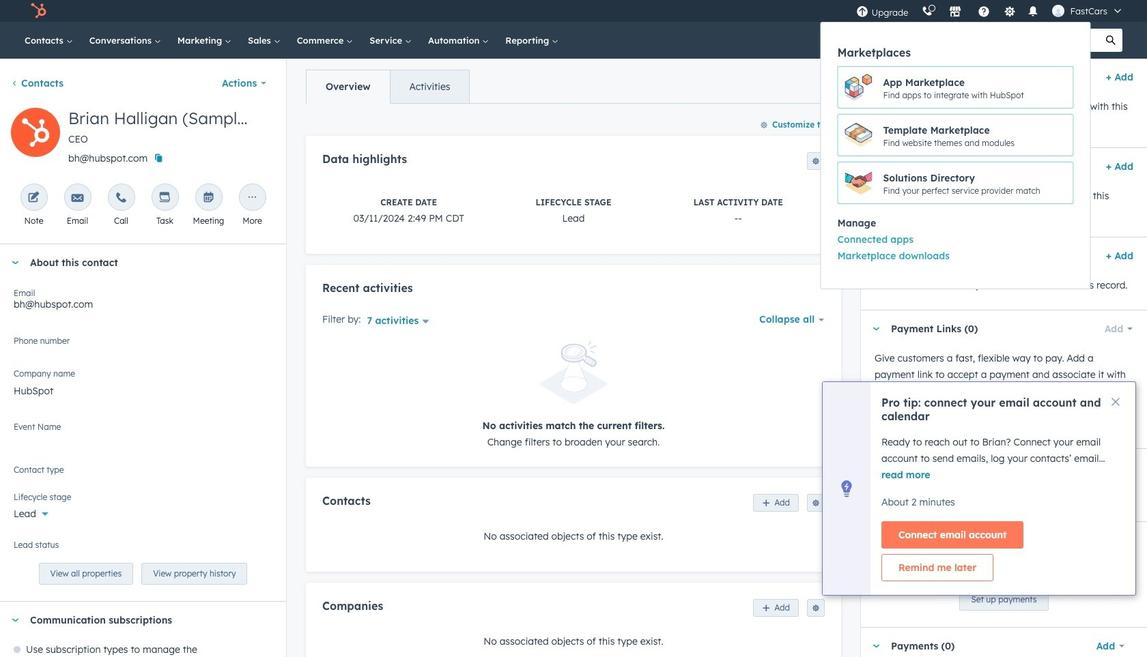 Task type: locate. For each thing, give the bounding box(es) containing it.
0 vertical spatial group
[[821, 66, 1090, 204]]

None text field
[[14, 334, 272, 361], [14, 377, 272, 404], [14, 334, 272, 361], [14, 377, 272, 404]]

group
[[821, 66, 1090, 204], [821, 231, 1090, 264]]

caret image
[[872, 75, 880, 79], [11, 261, 19, 265], [872, 327, 880, 331], [872, 466, 880, 469], [872, 539, 880, 542], [11, 619, 19, 622], [872, 645, 880, 648]]

menu
[[820, 0, 1131, 289], [820, 22, 1091, 289]]

meeting image
[[202, 192, 215, 205]]

note image
[[28, 192, 40, 205]]

1 vertical spatial caret image
[[872, 254, 880, 258]]

more image
[[246, 192, 258, 205]]

menu item
[[820, 0, 1091, 289], [821, 231, 1090, 248], [821, 248, 1090, 264]]

caret image
[[872, 165, 880, 168], [872, 254, 880, 258]]

0 vertical spatial caret image
[[872, 165, 880, 168]]

Search HubSpot search field
[[955, 29, 1099, 52]]

1 vertical spatial group
[[821, 231, 1090, 264]]

task image
[[159, 192, 171, 205]]

alert
[[322, 342, 825, 450]]

navigation
[[306, 70, 470, 104]]

None text field
[[14, 420, 272, 447]]



Task type: describe. For each thing, give the bounding box(es) containing it.
2 group from the top
[[821, 231, 1090, 264]]

christina overa image
[[1052, 5, 1065, 17]]

1 menu from the top
[[820, 0, 1131, 289]]

2 menu from the top
[[820, 22, 1091, 289]]

call image
[[115, 192, 127, 205]]

1 group from the top
[[821, 66, 1090, 204]]

marketplaces image
[[949, 6, 962, 18]]

2 caret image from the top
[[872, 254, 880, 258]]

email image
[[71, 192, 84, 205]]

close image
[[1112, 398, 1120, 406]]

1 caret image from the top
[[872, 165, 880, 168]]



Task type: vqa. For each thing, say whether or not it's contained in the screenshot.
Ascending sort. Press to sort descending. element at the left
no



